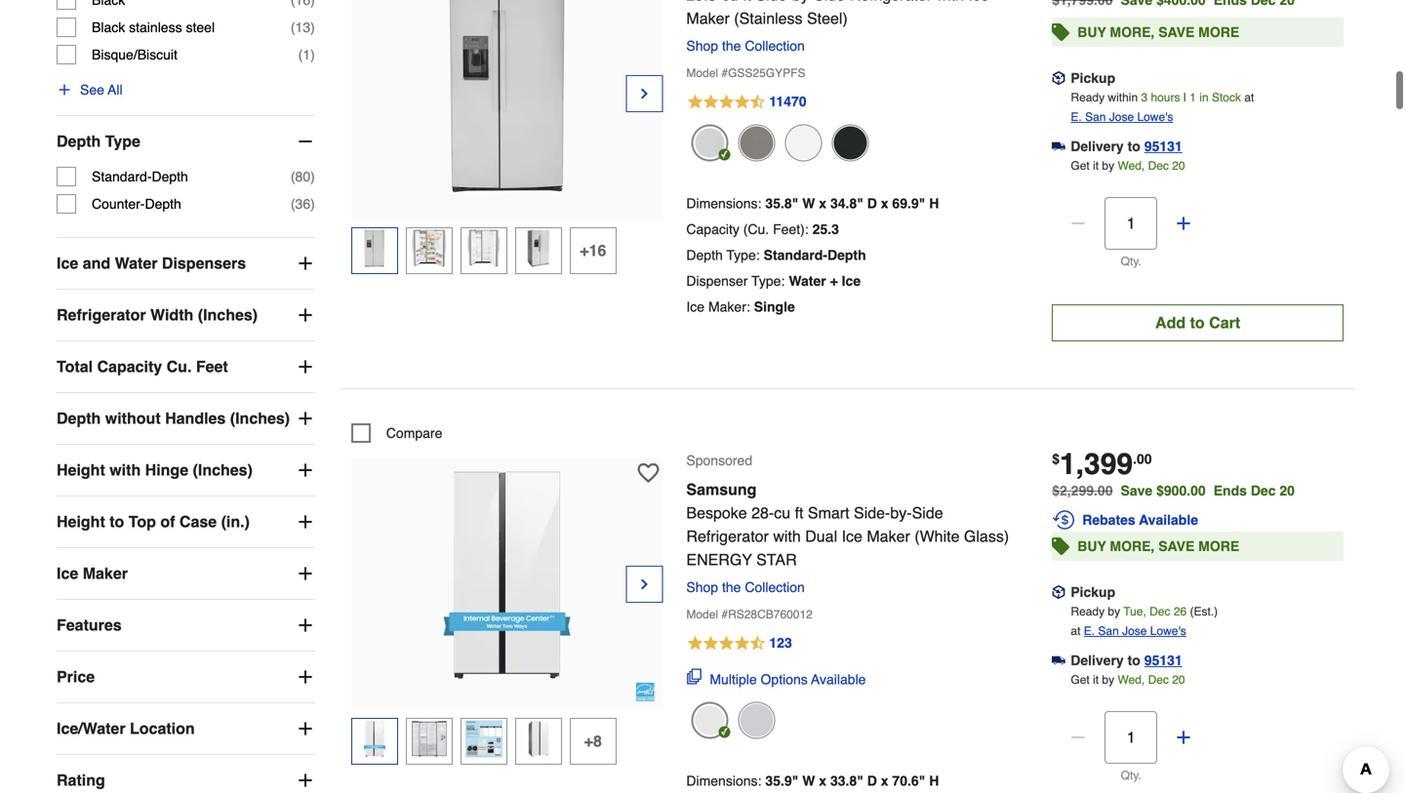 Task type: vqa. For each thing, say whether or not it's contained in the screenshot.
2nd Tag Filled image from the top
yes



Task type: locate. For each thing, give the bounding box(es) containing it.
7 plus image from the top
[[295, 771, 315, 790]]

1 h from the top
[[929, 196, 939, 211]]

$2,299.00
[[1052, 483, 1113, 498]]

1 horizontal spatial ft
[[795, 504, 803, 522]]

+16
[[580, 241, 606, 259]]

(inches) for height with hinge (inches)
[[193, 461, 253, 479]]

depth down depth type button
[[152, 169, 188, 185]]

ends dec 20 element containing ends dec 20
[[1214, 483, 1303, 498]]

0 vertical spatial height
[[57, 461, 105, 479]]

depth left type
[[57, 132, 101, 150]]

delivery for jose
[[1071, 653, 1124, 668]]

height down without
[[57, 461, 105, 479]]

buy
[[1077, 24, 1106, 40], [1077, 539, 1106, 554]]

get it by wed, dec 20 down ready by tue, dec 26 (est.) at e. san jose lowe's
[[1071, 673, 1185, 687]]

2 height from the top
[[57, 513, 105, 531]]

1 right |
[[1190, 91, 1196, 104]]

ice inside "25.3-cu ft side-by-side refrigerator with ice maker (stainless steel)"
[[968, 0, 989, 4]]

1 vertical spatial ready
[[1071, 605, 1105, 619]]

san inside ready within 3 hours | 1 in stock at e. san jose lowe's
[[1085, 110, 1106, 124]]

2 model from the top
[[686, 608, 718, 621]]

1 more from the top
[[1198, 24, 1239, 40]]

h for 35.9" w x  33.8" d x  70.6" h
[[929, 773, 939, 789]]

2 vertical spatial save
[[1158, 539, 1195, 554]]

plus image for ice/water location
[[295, 719, 315, 739]]

ft inside samsung bespoke 28-cu ft smart side-by-side refrigerator with dual ice maker (white glass) energy star
[[795, 504, 803, 522]]

0 horizontal spatial capacity
[[97, 358, 162, 376]]

0 vertical spatial maker
[[686, 9, 730, 27]]

tag filled image down the rebates icon
[[1052, 533, 1070, 560]]

ice maker: single
[[686, 299, 795, 315]]

4.5 stars image for 123 button
[[686, 632, 793, 656]]

to down ready within 3 hours | 1 in stock at e. san jose lowe's
[[1128, 138, 1140, 154]]

2 buy more, save more from the top
[[1077, 539, 1239, 554]]

cu inside "25.3-cu ft side-by-side refrigerator with ice maker (stainless steel)"
[[722, 0, 738, 4]]

by- up steel)
[[792, 0, 814, 4]]

energy
[[686, 551, 752, 569]]

5 plus image from the top
[[295, 668, 315, 687]]

depth
[[57, 132, 101, 150], [152, 169, 188, 185], [145, 196, 181, 212], [686, 247, 723, 263], [827, 247, 866, 263], [57, 409, 101, 427]]

with inside button
[[109, 461, 141, 479]]

more
[[1198, 24, 1239, 40], [1198, 539, 1239, 554]]

ready left 'within'
[[1071, 91, 1105, 104]]

delivery down ready by tue, dec 26 (est.) at e. san jose lowe's
[[1071, 653, 1124, 668]]

1 vertical spatial side
[[912, 504, 943, 522]]

delivery
[[1071, 138, 1124, 154], [1071, 653, 1124, 668]]

1 model from the top
[[686, 66, 718, 80]]

2 pickup image from the top
[[1052, 586, 1066, 599]]

water inside button
[[115, 254, 158, 272]]

0 vertical spatial 4.5 stars image
[[686, 91, 808, 114]]

actual price $1,399.00 element
[[1052, 447, 1152, 481]]

at inside ready within 3 hours | 1 in stock at e. san jose lowe's
[[1244, 91, 1254, 104]]

2 pickup from the top
[[1071, 584, 1115, 600]]

stainless steel image
[[691, 124, 728, 161]]

20 down ready by tue, dec 26 (est.) at e. san jose lowe's
[[1172, 673, 1185, 687]]

d right "33.8""
[[867, 773, 877, 789]]

ready inside ready within 3 hours | 1 in stock at e. san jose lowe's
[[1071, 91, 1105, 104]]

cu
[[722, 0, 738, 4], [774, 504, 790, 522]]

wed, down ready by tue, dec 26 (est.) at e. san jose lowe's
[[1118, 673, 1145, 687]]

height with hinge (inches) button
[[57, 445, 315, 496]]

type: up single
[[752, 273, 785, 289]]

pickup image
[[1052, 71, 1066, 85], [1052, 586, 1066, 599]]

2 95131 button from the top
[[1144, 651, 1182, 670]]

with inside "25.3-cu ft side-by-side refrigerator with ice maker (stainless steel)"
[[936, 0, 964, 4]]

1
[[303, 47, 310, 63], [1190, 91, 1196, 104]]

35.8"
[[765, 196, 798, 211]]

(inches) up the feet
[[198, 306, 258, 324]]

( for 36
[[291, 196, 295, 212]]

1 vertical spatial minus image
[[1069, 728, 1088, 747]]

1 pickup from the top
[[1071, 70, 1115, 86]]

2 buy from the top
[[1077, 539, 1106, 554]]

1 vertical spatial 1
[[1190, 91, 1196, 104]]

4.5 stars image down the model # rs28cb760012
[[686, 632, 793, 656]]

(
[[291, 20, 295, 35], [298, 47, 303, 63], [291, 169, 295, 185], [291, 196, 295, 212]]

2 vertical spatial refrigerator
[[686, 527, 769, 545]]

w right '35.8"' on the right top
[[802, 196, 815, 211]]

1 minus image from the top
[[1069, 214, 1088, 233]]

1 horizontal spatial standard-
[[764, 247, 827, 263]]

dimensions: 35.9" w x  33.8" d x  70.6" h
[[686, 773, 939, 789]]

1 vertical spatial wed,
[[1118, 673, 1145, 687]]

( for 80
[[291, 169, 295, 185]]

depth without handles (inches) button
[[57, 393, 315, 444]]

black image
[[832, 124, 869, 161]]

gallery item 0 image
[[400, 0, 614, 192], [400, 468, 614, 683]]

0 vertical spatial at
[[1244, 91, 1254, 104]]

1 horizontal spatial side
[[912, 504, 943, 522]]

2 dimensions: from the top
[[686, 773, 762, 789]]

x left 69.9" on the top of page
[[881, 196, 888, 211]]

thumbnail image
[[356, 230, 393, 267], [411, 230, 448, 267], [465, 230, 502, 267], [520, 230, 557, 267], [356, 721, 393, 758], [411, 721, 448, 758], [465, 721, 502, 758], [520, 721, 557, 758]]

0 vertical spatial get it by wed, dec 20
[[1071, 159, 1185, 173]]

2 more, from the top
[[1110, 539, 1155, 554]]

123
[[769, 635, 792, 651]]

1 tag filled image from the top
[[1052, 18, 1070, 46]]

0 vertical spatial the
[[722, 38, 741, 54]]

) down 13
[[310, 47, 315, 63]]

0 vertical spatial tag filled image
[[1052, 18, 1070, 46]]

lowe's inside ready by tue, dec 26 (est.) at e. san jose lowe's
[[1150, 624, 1186, 638]]

was price $2,299.00 element
[[1052, 478, 1121, 498]]

jose down 'within'
[[1109, 110, 1134, 124]]

0 vertical spatial #
[[721, 66, 728, 80]]

save for hours
[[1158, 24, 1195, 40]]

95131 down ready by tue, dec 26 (est.) at e. san jose lowe's
[[1144, 653, 1182, 668]]

delivery for e.
[[1071, 138, 1124, 154]]

the down energy at the bottom of page
[[722, 579, 741, 595]]

1 it from the top
[[1093, 159, 1099, 173]]

1 ends dec 20 element from the top
[[1214, 0, 1303, 8]]

minus image
[[1069, 214, 1088, 233], [1069, 728, 1088, 747]]

with inside samsung bespoke 28-cu ft smart side-by-side refrigerator with dual ice maker (white glass) energy star
[[773, 527, 801, 545]]

2 truck filled image from the top
[[1052, 654, 1066, 667]]

plus image for ice and water dispensers
[[295, 254, 315, 273]]

save down rebates available button
[[1158, 539, 1195, 554]]

plus image
[[57, 82, 72, 98], [1174, 214, 1194, 233], [295, 305, 315, 325], [295, 357, 315, 377], [295, 461, 315, 480], [295, 616, 315, 635], [1174, 728, 1194, 747]]

pickup image for ready within 3 hours | 1 in stock at e. san jose lowe's
[[1052, 71, 1066, 85]]

2 ready from the top
[[1071, 605, 1105, 619]]

1 vertical spatial 4.5 stars image
[[686, 632, 793, 656]]

1 ready from the top
[[1071, 91, 1105, 104]]

w right 35.9"
[[802, 773, 815, 789]]

(inches)
[[198, 306, 258, 324], [230, 409, 290, 427], [193, 461, 253, 479]]

( right steel
[[291, 20, 295, 35]]

plus image inside height to top of case (in.) button
[[295, 512, 315, 532]]

1 buy from the top
[[1077, 24, 1106, 40]]

by down ready by tue, dec 26 (est.) at e. san jose lowe's
[[1102, 673, 1114, 687]]

25.3
[[812, 221, 839, 237]]

1 4.5 stars image from the top
[[686, 91, 808, 114]]

cu left 'smart'
[[774, 504, 790, 522]]

get it by wed, dec 20 down ready within 3 hours | 1 in stock at e. san jose lowe's
[[1071, 159, 1185, 173]]

) for ( 1 )
[[310, 47, 315, 63]]

0 vertical spatial refrigerator
[[849, 0, 932, 4]]

by- inside samsung bespoke 28-cu ft smart side-by-side refrigerator with dual ice maker (white glass) energy star
[[890, 504, 912, 522]]

maker:
[[708, 299, 750, 315]]

plus image inside total capacity cu. feet button
[[295, 357, 315, 377]]

0 vertical spatial e. san jose lowe's button
[[1071, 107, 1173, 127]]

0 vertical spatial 95131 button
[[1144, 136, 1182, 156]]

dimensions: for dimensions: 35.9" w x  33.8" d x  70.6" h
[[686, 773, 762, 789]]

ice
[[968, 0, 989, 4], [57, 254, 78, 272], [842, 273, 861, 289], [686, 299, 705, 315], [842, 527, 862, 545], [57, 565, 78, 583]]

1 vertical spatial d
[[867, 773, 877, 789]]

1 the from the top
[[722, 38, 741, 54]]

1 vertical spatial w
[[802, 773, 815, 789]]

1 vertical spatial pickup image
[[1052, 586, 1066, 599]]

( down 13
[[298, 47, 303, 63]]

model for model # rs28cb760012
[[686, 608, 718, 621]]

ice inside samsung bespoke 28-cu ft smart side-by-side refrigerator with dual ice maker (white glass) energy star
[[842, 527, 862, 545]]

location
[[130, 720, 195, 738]]

shop
[[686, 38, 718, 54], [686, 579, 718, 595]]

95131 button down ready within 3 hours | 1 in stock at e. san jose lowe's
[[1144, 136, 1182, 156]]

0 vertical spatial more,
[[1110, 24, 1155, 40]]

95131 down ready within 3 hours | 1 in stock at e. san jose lowe's
[[1144, 138, 1182, 154]]

1 95131 from the top
[[1144, 138, 1182, 154]]

2 vertical spatial 20
[[1172, 673, 1185, 687]]

1 plus image from the top
[[295, 254, 315, 273]]

0 vertical spatial ends dec 20 element
[[1214, 0, 1303, 8]]

more down savings save $400.00 element
[[1198, 24, 1239, 40]]

more, down was price $1,799.00 element
[[1110, 24, 1155, 40]]

more for 1
[[1198, 24, 1239, 40]]

123 button
[[686, 632, 1029, 656]]

steel)
[[807, 9, 848, 27]]

truck filled image
[[1052, 140, 1066, 153], [1052, 654, 1066, 667]]

pickup up ready by tue, dec 26 (est.) at e. san jose lowe's
[[1071, 584, 1115, 600]]

0 horizontal spatial e.
[[1071, 110, 1082, 124]]

) for ( 80 )
[[310, 169, 315, 185]]

lowe's down 26 in the right bottom of the page
[[1150, 624, 1186, 638]]

hinge
[[145, 461, 188, 479]]

tag filled image
[[1052, 18, 1070, 46], [1052, 533, 1070, 560]]

the for second shop the collection link from the bottom
[[722, 38, 741, 54]]

0 vertical spatial delivery to 95131
[[1071, 138, 1182, 154]]

at
[[1244, 91, 1254, 104], [1071, 624, 1081, 638]]

5014193891 element
[[351, 423, 442, 443]]

total capacity cu. feet
[[57, 358, 228, 376]]

0 vertical spatial collection
[[745, 38, 805, 54]]

(inches) inside button
[[193, 461, 253, 479]]

standard- up "counter-"
[[92, 169, 152, 185]]

1 truck filled image from the top
[[1052, 140, 1066, 153]]

ft left 'smart'
[[795, 504, 803, 522]]

save down savings save $400.00 element
[[1158, 24, 1195, 40]]

95131
[[1144, 138, 1182, 154], [1144, 653, 1182, 668]]

0 vertical spatial cu
[[722, 0, 738, 4]]

side- right 'smart'
[[854, 504, 890, 522]]

1 vertical spatial capacity
[[97, 358, 162, 376]]

1 qty. from the top
[[1121, 255, 1141, 268]]

add to cart button
[[1052, 304, 1344, 341]]

0 vertical spatial gallery item 0 image
[[400, 0, 614, 192]]

2 it from the top
[[1093, 673, 1099, 687]]

2 the from the top
[[722, 579, 741, 595]]

2 delivery to 95131 from the top
[[1071, 653, 1182, 668]]

h right 69.9" on the top of page
[[929, 196, 939, 211]]

(inches) for depth without handles (inches)
[[230, 409, 290, 427]]

depth type button
[[57, 116, 315, 167]]

cu.
[[166, 358, 192, 376]]

lowe's down hours
[[1137, 110, 1173, 124]]

2 w from the top
[[802, 773, 815, 789]]

2 minus image from the top
[[1069, 728, 1088, 747]]

1 vertical spatial ends dec 20 element
[[1214, 483, 1303, 498]]

ends dec 20 element for savings save $400.00 element
[[1214, 0, 1303, 8]]

95131 for dec
[[1144, 653, 1182, 668]]

20
[[1172, 159, 1185, 173], [1280, 483, 1295, 498], [1172, 673, 1185, 687]]

height to top of case (in.)
[[57, 513, 250, 531]]

shop the collection link up the model # gss25gypfs
[[686, 38, 813, 54]]

shop the collection link up the model # rs28cb760012
[[686, 579, 813, 595]]

( for 1
[[298, 47, 303, 63]]

type: down (cu.
[[726, 247, 760, 263]]

1 vertical spatial shop the collection link
[[686, 579, 813, 595]]

jose down tue,
[[1122, 624, 1147, 638]]

1 vertical spatial h
[[929, 773, 939, 789]]

0 horizontal spatial refrigerator
[[57, 306, 146, 324]]

tag filled image for ready by tue, dec 26 (est.) at e. san jose lowe's
[[1052, 533, 1070, 560]]

2 h from the top
[[929, 773, 939, 789]]

4.5 stars image containing 123
[[686, 632, 793, 656]]

1 vertical spatial #
[[721, 608, 728, 621]]

ready by tue, dec 26 (est.) at e. san jose lowe's
[[1071, 605, 1218, 638]]

2 d from the top
[[867, 773, 877, 789]]

#
[[721, 66, 728, 80], [721, 608, 728, 621]]

buy more, save more down rebates available
[[1077, 539, 1239, 554]]

2 get from the top
[[1071, 673, 1090, 687]]

1 height from the top
[[57, 461, 105, 479]]

pickup image down the rebates icon
[[1052, 586, 1066, 599]]

1 horizontal spatial with
[[773, 527, 801, 545]]

multiple options available
[[710, 672, 866, 687]]

refrigerator
[[849, 0, 932, 4], [57, 306, 146, 324], [686, 527, 769, 545]]

shop down energy at the bottom of page
[[686, 579, 718, 595]]

2 delivery from the top
[[1071, 653, 1124, 668]]

multiple options available link
[[686, 669, 866, 689]]

white glass image
[[691, 702, 728, 739]]

ready left tue,
[[1071, 605, 1105, 619]]

to down ready by tue, dec 26 (est.) at e. san jose lowe's
[[1128, 653, 1140, 668]]

( up "36" on the left
[[291, 169, 295, 185]]

2 tag filled image from the top
[[1052, 533, 1070, 560]]

(inches) right handles
[[230, 409, 290, 427]]

0 vertical spatial by
[[1102, 159, 1114, 173]]

it
[[1093, 159, 1099, 173], [1093, 673, 1099, 687]]

0 vertical spatial more
[[1198, 24, 1239, 40]]

ready inside ready by tue, dec 26 (est.) at e. san jose lowe's
[[1071, 605, 1105, 619]]

1 vertical spatial buy more, save more
[[1077, 539, 1239, 554]]

1 vertical spatial delivery
[[1071, 653, 1124, 668]]

0 vertical spatial buy
[[1077, 24, 1106, 40]]

2 more from the top
[[1198, 539, 1239, 554]]

it down ready by tue, dec 26 (est.) at e. san jose lowe's
[[1093, 673, 1099, 687]]

height up ice maker
[[57, 513, 105, 531]]

2 4.5 stars image from the top
[[686, 632, 793, 656]]

wed, down ready within 3 hours | 1 in stock at e. san jose lowe's
[[1118, 159, 1145, 173]]

0 vertical spatial ready
[[1071, 91, 1105, 104]]

0 horizontal spatial at
[[1071, 624, 1081, 638]]

36
[[295, 196, 310, 212]]

0 horizontal spatial cu
[[722, 0, 738, 4]]

0 vertical spatial pickup
[[1071, 70, 1115, 86]]

add
[[1155, 314, 1186, 332]]

1 shop the collection from the top
[[686, 38, 805, 54]]

0 vertical spatial minus image
[[1069, 214, 1088, 233]]

side
[[814, 0, 845, 4], [912, 504, 943, 522]]

2 get it by wed, dec 20 from the top
[[1071, 673, 1185, 687]]

1 vertical spatial available
[[811, 672, 866, 687]]

dec down ready within 3 hours | 1 in stock at e. san jose lowe's
[[1148, 159, 1169, 173]]

1 horizontal spatial maker
[[686, 9, 730, 27]]

water right and
[[115, 254, 158, 272]]

buy down was price $1,799.00 element
[[1077, 24, 1106, 40]]

3 ) from the top
[[310, 169, 315, 185]]

model
[[686, 66, 718, 80], [686, 608, 718, 621]]

buy more, save more down savings save $400.00 element
[[1077, 24, 1239, 40]]

cu up (stainless
[[722, 0, 738, 4]]

1 vertical spatial model
[[686, 608, 718, 621]]

dec left 26 in the right bottom of the page
[[1150, 605, 1170, 619]]

shop the collection up the model # rs28cb760012
[[686, 579, 805, 595]]

1 95131 button from the top
[[1144, 136, 1182, 156]]

0 vertical spatial capacity
[[686, 221, 739, 237]]

1 horizontal spatial side-
[[854, 504, 890, 522]]

6 plus image from the top
[[295, 719, 315, 739]]

minus image for 2nd stepper number input field with increment and decrement buttons 'number field' from the bottom of the page
[[1069, 214, 1088, 233]]

truck filled image for ready within 3 hours | 1 in stock at e. san jose lowe's
[[1052, 140, 1066, 153]]

within
[[1108, 91, 1138, 104]]

type: for dispenser type:
[[752, 273, 785, 289]]

1 horizontal spatial refrigerator
[[686, 527, 769, 545]]

0 vertical spatial jose
[[1109, 110, 1134, 124]]

1 delivery to 95131 from the top
[[1071, 138, 1182, 154]]

side-
[[756, 0, 792, 4], [854, 504, 890, 522]]

0 vertical spatial delivery
[[1071, 138, 1124, 154]]

shop the collection up the model # gss25gypfs
[[686, 38, 805, 54]]

0 vertical spatial e.
[[1071, 110, 1082, 124]]

plus image inside features button
[[295, 616, 315, 635]]

1 vertical spatial lowe's
[[1150, 624, 1186, 638]]

e. san jose lowe's button for san
[[1071, 107, 1173, 127]]

0 vertical spatial save
[[1158, 24, 1195, 40]]

1 vertical spatial tag filled image
[[1052, 533, 1070, 560]]

0 horizontal spatial ft
[[743, 0, 751, 4]]

dimensions: left 35.9"
[[686, 773, 762, 789]]

san inside ready by tue, dec 26 (est.) at e. san jose lowe's
[[1098, 624, 1119, 638]]

2 ends dec 20 element from the top
[[1214, 483, 1303, 498]]

1 vertical spatial collection
[[745, 579, 805, 595]]

0 vertical spatial 20
[[1172, 159, 1185, 173]]

heart outline image
[[638, 462, 659, 484]]

(white
[[915, 527, 960, 545]]

20 right ends
[[1280, 483, 1295, 498]]

w for 35.9"
[[802, 773, 815, 789]]

0 vertical spatial shop
[[686, 38, 718, 54]]

1 vertical spatial dimensions:
[[686, 773, 762, 789]]

1 down 13
[[303, 47, 310, 63]]

rating
[[57, 771, 105, 789]]

side up steel)
[[814, 0, 845, 4]]

1 vertical spatial type:
[[752, 273, 785, 289]]

1 # from the top
[[721, 66, 728, 80]]

standard-depth
[[92, 169, 188, 185]]

dimensions: up (cu.
[[686, 196, 762, 211]]

more down rebates available button
[[1198, 539, 1239, 554]]

3
[[1141, 91, 1148, 104]]

pickup for within
[[1071, 70, 1115, 86]]

steel
[[186, 20, 215, 35]]

1 get from the top
[[1071, 159, 1090, 173]]

0 vertical spatial with
[[936, 0, 964, 4]]

2 plus image from the top
[[295, 409, 315, 428]]

1 horizontal spatial water
[[789, 273, 826, 289]]

1 pickup image from the top
[[1052, 71, 1066, 85]]

1 vertical spatial san
[[1098, 624, 1119, 638]]

counter-depth
[[92, 196, 181, 212]]

plus image
[[295, 254, 315, 273], [295, 409, 315, 428], [295, 512, 315, 532], [295, 564, 315, 584], [295, 668, 315, 687], [295, 719, 315, 739], [295, 771, 315, 790]]

1 ) from the top
[[310, 20, 315, 35]]

0 vertical spatial standard-
[[92, 169, 152, 185]]

1 more, from the top
[[1110, 24, 1155, 40]]

0 vertical spatial shop the collection link
[[686, 38, 813, 54]]

1 vertical spatial (inches)
[[230, 409, 290, 427]]

by for e.
[[1102, 159, 1114, 173]]

28-
[[751, 504, 774, 522]]

depth inside "depth without handles (inches)" button
[[57, 409, 101, 427]]

2 shop from the top
[[686, 579, 718, 595]]

1 horizontal spatial 1
[[1190, 91, 1196, 104]]

0 vertical spatial available
[[1139, 512, 1198, 528]]

1 vertical spatial the
[[722, 579, 741, 595]]

e.
[[1071, 110, 1082, 124], [1084, 624, 1095, 638]]

model down energy at the bottom of page
[[686, 608, 718, 621]]

buy down the rebates
[[1077, 539, 1106, 554]]

water left +
[[789, 273, 826, 289]]

chevron right image
[[637, 84, 652, 103]]

1 vertical spatial more,
[[1110, 539, 1155, 554]]

features button
[[57, 600, 315, 651]]

ends dec 20 element
[[1214, 0, 1303, 8], [1214, 483, 1303, 498]]

see
[[80, 82, 104, 98]]

available
[[1139, 512, 1198, 528], [811, 672, 866, 687]]

delivery to 95131 down 'within'
[[1071, 138, 1182, 154]]

model for model # gss25gypfs
[[686, 66, 718, 80]]

1 w from the top
[[802, 196, 815, 211]]

collection down star
[[745, 579, 805, 595]]

tag filled image down was price $1,799.00 element
[[1052, 18, 1070, 46]]

1 vertical spatial at
[[1071, 624, 1081, 638]]

handles
[[165, 409, 226, 427]]

plus image for height to top of case (in.)
[[295, 512, 315, 532]]

water
[[115, 254, 158, 272], [789, 273, 826, 289]]

maker left (white
[[867, 527, 910, 545]]

20 for |
[[1172, 159, 1185, 173]]

by- right 'smart'
[[890, 504, 912, 522]]

0 vertical spatial side-
[[756, 0, 792, 4]]

ice maker button
[[57, 548, 315, 599]]

dimensions: for dimensions: 35.8" w x  34.8" d x  69.9" h
[[686, 196, 762, 211]]

) down 80 at the top of page
[[310, 196, 315, 212]]

tag filled image for ready within 3 hours | 1 in stock at e. san jose lowe's
[[1052, 18, 1070, 46]]

2 ) from the top
[[310, 47, 315, 63]]

0 horizontal spatial water
[[115, 254, 158, 272]]

1 vertical spatial more
[[1198, 539, 1239, 554]]

4 ) from the top
[[310, 196, 315, 212]]

1 vertical spatial jose
[[1122, 624, 1147, 638]]

1 d from the top
[[867, 196, 877, 211]]

0 vertical spatial model
[[686, 66, 718, 80]]

0 vertical spatial san
[[1085, 110, 1106, 124]]

0 vertical spatial shop the collection
[[686, 38, 805, 54]]

ready for ready by
[[1071, 605, 1105, 619]]

plus image inside "depth without handles (inches)" button
[[295, 409, 315, 428]]

0 horizontal spatial available
[[811, 672, 866, 687]]

26
[[1174, 605, 1187, 619]]

maker inside button
[[83, 565, 128, 583]]

buy for within
[[1077, 24, 1106, 40]]

3 plus image from the top
[[295, 512, 315, 532]]

4.5 stars image
[[686, 91, 808, 114], [686, 632, 793, 656]]

ready within 3 hours | 1 in stock at e. san jose lowe's
[[1071, 91, 1254, 124]]

the up the model # gss25gypfs
[[722, 38, 741, 54]]

1 dimensions: from the top
[[686, 196, 762, 211]]

0 vertical spatial ft
[[743, 0, 751, 4]]

1 vertical spatial standard-
[[764, 247, 827, 263]]

ice/water location
[[57, 720, 195, 738]]

maker
[[686, 9, 730, 27], [867, 527, 910, 545], [83, 565, 128, 583]]

water for dispensers
[[115, 254, 158, 272]]

refrigerator inside button
[[57, 306, 146, 324]]

depth down total
[[57, 409, 101, 427]]

savings save $400.00 element
[[1121, 0, 1303, 8]]

4.5 stars image containing 11470
[[686, 91, 808, 114]]

ice and water dispensers
[[57, 254, 246, 272]]

side up (white
[[912, 504, 943, 522]]

plus image inside rating button
[[295, 771, 315, 790]]

to right add
[[1190, 314, 1205, 332]]

2 wed, from the top
[[1118, 673, 1145, 687]]

to left top
[[109, 513, 124, 531]]

Stepper number input field with increment and decrement buttons number field
[[1105, 197, 1157, 250], [1105, 711, 1157, 764]]

1 wed, from the top
[[1118, 159, 1145, 173]]

the
[[722, 38, 741, 54], [722, 579, 741, 595]]

e. san jose lowe's button down 'within'
[[1071, 107, 1173, 127]]

0 vertical spatial dimensions:
[[686, 196, 762, 211]]

) up the ( 1 )
[[310, 20, 315, 35]]

95131 button for hours
[[1144, 136, 1182, 156]]

# up stainless steel icon on the top
[[721, 66, 728, 80]]

) up "36" on the left
[[310, 169, 315, 185]]

by down 'within'
[[1102, 159, 1114, 173]]

) for ( 36 )
[[310, 196, 315, 212]]

side- inside samsung bespoke 28-cu ft smart side-by-side refrigerator with dual ice maker (white glass) energy star
[[854, 504, 890, 522]]

1 vertical spatial get
[[1071, 673, 1090, 687]]

# down energy at the bottom of page
[[721, 608, 728, 621]]

(inches) up (in.)
[[193, 461, 253, 479]]

2 # from the top
[[721, 608, 728, 621]]

$2,299.00 save $900.00 ends dec 20
[[1052, 483, 1295, 498]]

get for ready within 3 hours | 1 in stock at e. san jose lowe's
[[1071, 159, 1090, 173]]

plus image inside ice and water dispensers button
[[295, 254, 315, 273]]

0 vertical spatial get
[[1071, 159, 1090, 173]]

type:
[[726, 247, 760, 263], [752, 273, 785, 289]]

side- inside "25.3-cu ft side-by-side refrigerator with ice maker (stainless steel)"
[[756, 0, 792, 4]]

get it by wed, dec 20 for lowe's
[[1071, 673, 1185, 687]]

1 vertical spatial delivery to 95131
[[1071, 653, 1182, 668]]

1 get it by wed, dec 20 from the top
[[1071, 159, 1185, 173]]

1 vertical spatial height
[[57, 513, 105, 531]]

plus image inside ice maker button
[[295, 564, 315, 584]]

maker down 25.3-
[[686, 9, 730, 27]]

dimensions: 35.8" w x  34.8" d x  69.9" h
[[686, 196, 939, 211]]

ft up (stainless
[[743, 0, 751, 4]]

1 vertical spatial get it by wed, dec 20
[[1071, 673, 1185, 687]]

1 delivery from the top
[[1071, 138, 1124, 154]]

1 buy more, save more from the top
[[1077, 24, 1239, 40]]

plus image inside price button
[[295, 668, 315, 687]]

more, down rebates available
[[1110, 539, 1155, 554]]

plus image inside refrigerator width (inches) button
[[295, 305, 315, 325]]

plus image inside ice/water location button
[[295, 719, 315, 739]]

( down 80 at the top of page
[[291, 196, 295, 212]]

jose inside ready within 3 hours | 1 in stock at e. san jose lowe's
[[1109, 110, 1134, 124]]

|
[[1183, 91, 1186, 104]]

pickup up 'within'
[[1071, 70, 1115, 86]]

pickup image down was price $1,799.00 element
[[1052, 71, 1066, 85]]

2 95131 from the top
[[1144, 653, 1182, 668]]

collection down (stainless
[[745, 38, 805, 54]]

height with hinge (inches)
[[57, 461, 253, 479]]

plus image for depth without handles (inches)
[[295, 409, 315, 428]]

shop the collection link
[[686, 38, 813, 54], [686, 579, 813, 595]]

4 plus image from the top
[[295, 564, 315, 584]]

dispensers
[[162, 254, 246, 272]]

0 vertical spatial wed,
[[1118, 159, 1145, 173]]



Task type: describe. For each thing, give the bounding box(es) containing it.
gss25gypfs
[[728, 66, 805, 80]]

wed, for san
[[1118, 159, 1145, 173]]

pickup for by
[[1071, 584, 1115, 600]]

to inside button
[[1190, 314, 1205, 332]]

+16 button
[[570, 227, 616, 274]]

$900.00
[[1156, 483, 1206, 498]]

d for 33.8"
[[867, 773, 877, 789]]

dec down ready by tue, dec 26 (est.) at e. san jose lowe's
[[1148, 673, 1169, 687]]

2 qty. from the top
[[1121, 769, 1141, 782]]

price
[[57, 668, 95, 686]]

2 stepper number input field with increment and decrement buttons number field from the top
[[1105, 711, 1157, 764]]

dec inside ready by tue, dec 26 (est.) at e. san jose lowe's
[[1150, 605, 1170, 619]]

plus image for ice maker
[[295, 564, 315, 584]]

(est.)
[[1190, 605, 1218, 619]]

stock
[[1212, 91, 1241, 104]]

refrigerator inside "25.3-cu ft side-by-side refrigerator with ice maker (stainless steel)"
[[849, 0, 932, 4]]

capacity inside button
[[97, 358, 162, 376]]

compare
[[386, 425, 442, 441]]

rebates icon image
[[1052, 508, 1075, 532]]

lowe's inside ready within 3 hours | 1 in stock at e. san jose lowe's
[[1137, 110, 1173, 124]]

0 vertical spatial 1
[[303, 47, 310, 63]]

star
[[756, 551, 797, 569]]

maker inside "25.3-cu ft side-by-side refrigerator with ice maker (stainless steel)"
[[686, 9, 730, 27]]

samsung bespoke 28-cu ft smart side-by-side refrigerator with dual ice maker (white glass) energy star
[[686, 480, 1009, 569]]

pickup image for ready by tue, dec 26 (est.) at e. san jose lowe's
[[1052, 586, 1066, 599]]

1 shop from the top
[[686, 38, 718, 54]]

all
[[108, 82, 123, 98]]

+8
[[584, 732, 602, 750]]

tue,
[[1123, 605, 1146, 619]]

in
[[1199, 91, 1209, 104]]

more, for 3
[[1110, 24, 1155, 40]]

33.8"
[[830, 773, 863, 789]]

cu inside samsung bespoke 28-cu ft smart side-by-side refrigerator with dual ice maker (white glass) energy star
[[774, 504, 790, 522]]

available inside button
[[1139, 512, 1198, 528]]

by- inside "25.3-cu ft side-by-side refrigerator with ice maker (stainless steel)"
[[792, 0, 814, 4]]

minus image for 1st stepper number input field with increment and decrement buttons 'number field' from the bottom of the page
[[1069, 728, 1088, 747]]

h for 35.8" w x  34.8" d x  69.9" h
[[929, 196, 939, 211]]

refrigerator width (inches) button
[[57, 290, 315, 341]]

ends dec 20 element for savings save $900.00 element
[[1214, 483, 1303, 498]]

black
[[92, 20, 125, 35]]

energy star qualified image
[[636, 682, 655, 702]]

95131 button for dec
[[1144, 651, 1182, 670]]

see all
[[80, 82, 123, 98]]

price button
[[57, 652, 315, 703]]

total capacity cu. feet button
[[57, 342, 315, 392]]

chevron right image
[[637, 575, 652, 594]]

feet
[[196, 358, 228, 376]]

without
[[105, 409, 161, 427]]

of
[[160, 513, 175, 531]]

dual
[[805, 527, 837, 545]]

depth inside depth type button
[[57, 132, 101, 150]]

1 horizontal spatial capacity
[[686, 221, 739, 237]]

delivery to 95131 for lowe's
[[1071, 653, 1182, 668]]

e. san jose lowe's button for lowe's
[[1084, 621, 1186, 641]]

get for ready by tue, dec 26 (est.) at e. san jose lowe's
[[1071, 673, 1090, 687]]

bespoke
[[686, 504, 747, 522]]

depth type: standard-depth
[[686, 247, 866, 263]]

+
[[830, 273, 838, 289]]

white image
[[785, 124, 822, 161]]

at inside ready by tue, dec 26 (est.) at e. san jose lowe's
[[1071, 624, 1081, 638]]

2 shop the collection link from the top
[[686, 579, 813, 595]]

# for rs28cb760012
[[721, 608, 728, 621]]

fingerprint resistant stainless steel image
[[738, 702, 775, 739]]

to inside button
[[109, 513, 124, 531]]

1 vertical spatial 20
[[1280, 483, 1295, 498]]

e. inside ready by tue, dec 26 (est.) at e. san jose lowe's
[[1084, 624, 1095, 638]]

bisque/biscuit
[[92, 47, 178, 63]]

11470
[[769, 94, 807, 109]]

e. inside ready within 3 hours | 1 in stock at e. san jose lowe's
[[1071, 110, 1082, 124]]

d for 34.8"
[[867, 196, 877, 211]]

width
[[150, 306, 193, 324]]

save for dec
[[1158, 539, 1195, 554]]

samsung
[[686, 480, 757, 498]]

0 vertical spatial (inches)
[[198, 306, 258, 324]]

height for height to top of case (in.)
[[57, 513, 105, 531]]

top
[[129, 513, 156, 531]]

and
[[83, 254, 110, 272]]

hours
[[1151, 91, 1180, 104]]

dispenser
[[686, 273, 748, 289]]

maker inside samsung bespoke 28-cu ft smart side-by-side refrigerator with dual ice maker (white glass) energy star
[[867, 527, 910, 545]]

glass)
[[964, 527, 1009, 545]]

wed, for lowe's
[[1118, 673, 1145, 687]]

jose inside ready by tue, dec 26 (est.) at e. san jose lowe's
[[1122, 624, 1147, 638]]

refrigerator width (inches)
[[57, 306, 258, 324]]

black stainless steel
[[92, 20, 215, 35]]

savings save $900.00 element
[[1121, 483, 1303, 498]]

height for height with hinge (inches)
[[57, 461, 105, 479]]

rating button
[[57, 755, 315, 793]]

rebates available button
[[1052, 508, 1344, 532]]

1 vertical spatial save
[[1121, 483, 1153, 498]]

ready for ready within
[[1071, 91, 1105, 104]]

plus image inside height with hinge (inches) button
[[295, 461, 315, 480]]

1 inside ready within 3 hours | 1 in stock at e. san jose lowe's
[[1190, 91, 1196, 104]]

ice maker
[[57, 565, 128, 583]]

ft inside "25.3-cu ft side-by-side refrigerator with ice maker (stainless steel)"
[[743, 0, 751, 4]]

.00
[[1133, 451, 1152, 467]]

plus image inside see all button
[[57, 82, 72, 98]]

( for 13
[[291, 20, 295, 35]]

slate image
[[738, 124, 775, 161]]

cart
[[1209, 314, 1240, 332]]

stainless
[[129, 20, 182, 35]]

2 shop the collection from the top
[[686, 579, 805, 595]]

refrigerator inside samsung bespoke 28-cu ft smart side-by-side refrigerator with dual ice maker (white glass) energy star
[[686, 527, 769, 545]]

x left 70.6"
[[881, 773, 888, 789]]

by for jose
[[1102, 673, 1114, 687]]

multiple
[[710, 672, 757, 687]]

dec right ends
[[1251, 483, 1276, 498]]

w for 35.8"
[[802, 196, 815, 211]]

height to top of case (in.) button
[[57, 497, 315, 547]]

by inside ready by tue, dec 26 (est.) at e. san jose lowe's
[[1108, 605, 1120, 619]]

depth up dispenser
[[686, 247, 723, 263]]

# for gss25gypfs
[[721, 66, 728, 80]]

x left 34.8"
[[819, 196, 827, 211]]

25.3-
[[686, 0, 722, 4]]

truck filled image for ready by tue, dec 26 (est.) at e. san jose lowe's
[[1052, 654, 1066, 667]]

x left "33.8""
[[819, 773, 827, 789]]

ice/water
[[57, 720, 125, 738]]

it for jose
[[1093, 673, 1099, 687]]

water for +
[[789, 273, 826, 289]]

25.3-cu ft side-by-side refrigerator with ice maker (stainless steel)
[[686, 0, 989, 27]]

1 gallery item 0 image from the top
[[400, 0, 614, 192]]

minus image
[[295, 132, 315, 151]]

buy more, save more for dec
[[1077, 539, 1239, 554]]

buy for by
[[1077, 539, 1106, 554]]

(in.)
[[221, 513, 250, 531]]

ends
[[1214, 483, 1247, 498]]

the for 2nd shop the collection link from the top of the page
[[722, 579, 741, 595]]

25.3-cu ft side-by-side refrigerator with ice maker (stainless steel) link
[[686, 0, 1029, 30]]

case
[[179, 513, 217, 531]]

sponsored
[[686, 453, 752, 468]]

20 for (est.)
[[1172, 673, 1185, 687]]

more for (est.)
[[1198, 539, 1239, 554]]

rebates
[[1082, 512, 1135, 528]]

1,399
[[1060, 447, 1133, 481]]

smart
[[808, 504, 849, 522]]

34.8"
[[830, 196, 863, 211]]

) for ( 13 )
[[310, 20, 315, 35]]

it for e.
[[1093, 159, 1099, 173]]

plus image for price
[[295, 668, 315, 687]]

depth up +
[[827, 247, 866, 263]]

70.6"
[[892, 773, 925, 789]]

was price $1,799.00 element
[[1052, 0, 1121, 8]]

more, for tue,
[[1110, 539, 1155, 554]]

ice/water location button
[[57, 704, 315, 754]]

model # rs28cb760012
[[686, 608, 813, 621]]

depth down standard-depth
[[145, 196, 181, 212]]

0 horizontal spatial standard-
[[92, 169, 152, 185]]

2 gallery item 0 image from the top
[[400, 468, 614, 683]]

1 shop the collection link from the top
[[686, 38, 813, 54]]

1 stepper number input field with increment and decrement buttons number field from the top
[[1105, 197, 1157, 250]]

4.5 stars image for 11470 button
[[686, 91, 808, 114]]

get it by wed, dec 20 for san
[[1071, 159, 1185, 173]]

plus image for rating
[[295, 771, 315, 790]]

(cu.
[[743, 221, 769, 237]]

side inside "25.3-cu ft side-by-side refrigerator with ice maker (stainless steel)"
[[814, 0, 845, 4]]

95131 for hours
[[1144, 138, 1182, 154]]

samsungbespoke 28-cu ft smart side-by-side refrigerator with dual ice maker (white glass) energy star element
[[351, 458, 663, 710]]

see all button
[[57, 80, 123, 100]]

counter-
[[92, 196, 145, 212]]

depth type
[[57, 132, 140, 150]]

2 collection from the top
[[745, 579, 805, 595]]

rebates available
[[1082, 512, 1198, 528]]

type: for depth type:
[[726, 247, 760, 263]]

delivery to 95131 for san
[[1071, 138, 1182, 154]]

( 80 )
[[291, 169, 315, 185]]

feet):
[[773, 221, 809, 237]]

ice and water dispensers button
[[57, 238, 315, 289]]

side inside samsung bespoke 28-cu ft smart side-by-side refrigerator with dual ice maker (white glass) energy star
[[912, 504, 943, 522]]

$
[[1052, 451, 1060, 467]]

depth without handles (inches)
[[57, 409, 290, 427]]

capacity (cu. feet): 25.3
[[686, 221, 839, 237]]

buy more, save more for hours
[[1077, 24, 1239, 40]]

features
[[57, 616, 122, 634]]

( 13 )
[[291, 20, 315, 35]]

1 collection from the top
[[745, 38, 805, 54]]

( 36 )
[[291, 196, 315, 212]]



